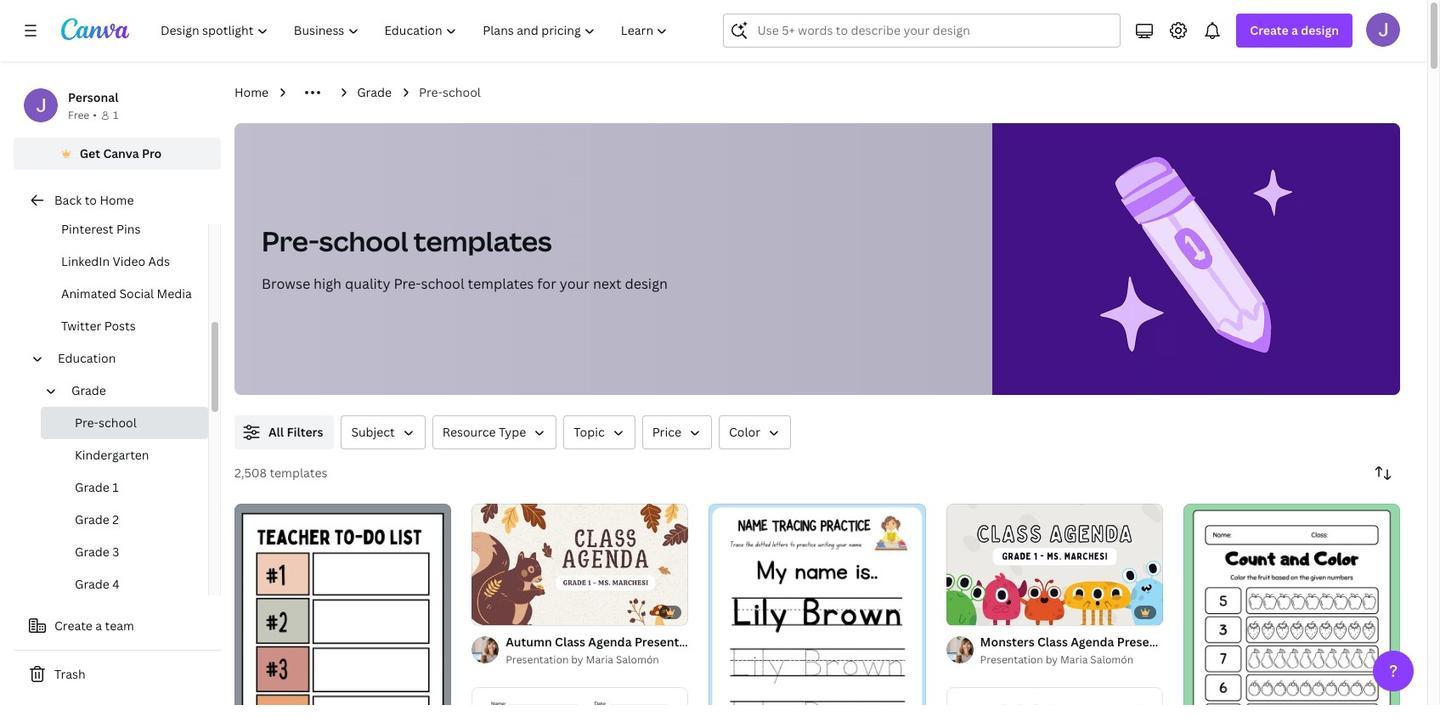 Task type: locate. For each thing, give the bounding box(es) containing it.
1 of 14 up monsters
[[958, 605, 988, 618]]

templates down all filters
[[270, 465, 328, 481]]

1 horizontal spatial maria
[[1061, 653, 1088, 667]]

color
[[729, 424, 761, 440]]

2 agenda from the left
[[1071, 634, 1115, 650]]

maria
[[586, 653, 614, 667], [1061, 653, 1088, 667]]

school
[[443, 84, 481, 100], [319, 223, 408, 259], [421, 275, 465, 293], [99, 415, 137, 431]]

0 horizontal spatial agenda
[[588, 634, 632, 650]]

2,508
[[235, 465, 267, 481]]

grade 1 link
[[41, 472, 208, 504]]

2
[[112, 512, 119, 528]]

presentation by maria salomón link up let's count in fall math worksheet in monochromatic illustrative style image
[[506, 652, 689, 669]]

1 horizontal spatial 1 of 14 link
[[946, 504, 1163, 626]]

team
[[105, 618, 134, 634]]

agenda inside the 'autumn class agenda presentation in colorful playful style presentation by maria salomón'
[[588, 634, 632, 650]]

0 horizontal spatial a
[[95, 618, 102, 634]]

0 vertical spatial pre-school
[[419, 84, 481, 100]]

in for autumn class agenda presentation in colorful playful style
[[712, 634, 723, 650]]

0 horizontal spatial presentation by maria salomón link
[[506, 652, 689, 669]]

salomón inside monsters class agenda presentation in colorful playful style presentation by maria salomón
[[1091, 653, 1134, 667]]

1 class from the left
[[555, 634, 586, 650]]

home link
[[235, 83, 269, 102]]

1 vertical spatial create
[[54, 618, 93, 634]]

class
[[555, 634, 586, 650], [1038, 634, 1068, 650]]

home
[[235, 84, 269, 100], [100, 192, 134, 208]]

salomón for autumn
[[616, 653, 659, 667]]

pre- right quality
[[394, 275, 421, 293]]

browse high quality pre-school templates for your next design
[[262, 275, 668, 293]]

maria inside monsters class agenda presentation in colorful playful style presentation by maria salomón
[[1061, 653, 1088, 667]]

a inside create a design dropdown button
[[1292, 22, 1299, 38]]

grade 3 link
[[41, 536, 208, 569]]

0 horizontal spatial create
[[54, 618, 93, 634]]

free •
[[68, 108, 97, 122]]

create for create a team
[[54, 618, 93, 634]]

2 14 from the left
[[977, 605, 988, 618]]

playful inside the 'autumn class agenda presentation in colorful playful style presentation by maria salomón'
[[776, 634, 817, 650]]

ads
[[148, 253, 170, 269]]

pre-school up kindergarten
[[75, 415, 137, 431]]

style
[[820, 634, 849, 650], [1302, 634, 1332, 650]]

agenda up let's count in fall math worksheet in monochromatic illustrative style image
[[588, 634, 632, 650]]

pre-school down top level navigation element
[[419, 84, 481, 100]]

animated social media
[[61, 286, 192, 302]]

grade left 4
[[75, 576, 110, 592]]

education
[[58, 350, 116, 366]]

to
[[85, 192, 97, 208]]

1 horizontal spatial style
[[1302, 634, 1332, 650]]

browse
[[262, 275, 310, 293]]

in inside the 'autumn class agenda presentation in colorful playful style presentation by maria salomón'
[[712, 634, 723, 650]]

a inside create a team button
[[95, 618, 102, 634]]

1 vertical spatial design
[[625, 275, 668, 293]]

0 vertical spatial create
[[1250, 22, 1289, 38]]

0 vertical spatial home
[[235, 84, 269, 100]]

get canva pro
[[80, 145, 162, 161]]

templates up the browse high quality pre-school templates for your next design
[[414, 223, 552, 259]]

0 horizontal spatial salomón
[[616, 653, 659, 667]]

design
[[1301, 22, 1339, 38], [625, 275, 668, 293]]

templates
[[414, 223, 552, 259], [468, 275, 534, 293], [270, 465, 328, 481]]

1 by from the left
[[571, 653, 584, 667]]

class for monsters
[[1038, 634, 1068, 650]]

salomón for monsters
[[1091, 653, 1134, 667]]

in inside monsters class agenda presentation in colorful playful style presentation by maria salomón
[[1195, 634, 1206, 650]]

class right monsters
[[1038, 634, 1068, 650]]

1 of 14 link for autumn
[[472, 504, 689, 626]]

grade button
[[65, 375, 198, 407]]

maria for autumn
[[586, 653, 614, 667]]

create inside button
[[54, 618, 93, 634]]

1 horizontal spatial create
[[1250, 22, 1289, 38]]

style inside monsters class agenda presentation in colorful playful style presentation by maria salomón
[[1302, 634, 1332, 650]]

1 horizontal spatial in
[[1195, 634, 1206, 650]]

in
[[712, 634, 723, 650], [1195, 634, 1206, 650]]

2 presentation by maria salomón link from the left
[[980, 652, 1163, 669]]

2 by from the left
[[1046, 653, 1058, 667]]

grade
[[357, 84, 392, 100], [71, 382, 106, 399], [75, 479, 110, 495], [75, 512, 110, 528], [75, 544, 110, 560], [75, 576, 110, 592]]

pins
[[116, 221, 141, 237]]

organic teacher to-do list worksheet image
[[235, 504, 451, 705]]

1 salomón from the left
[[616, 653, 659, 667]]

pinterest pins link
[[27, 213, 208, 246]]

14 up monsters
[[977, 605, 988, 618]]

1 playful from the left
[[776, 634, 817, 650]]

a for design
[[1292, 22, 1299, 38]]

create a design button
[[1237, 14, 1353, 48]]

class inside the 'autumn class agenda presentation in colorful playful style presentation by maria salomón'
[[555, 634, 586, 650]]

grade 2 link
[[41, 504, 208, 536]]

your
[[560, 275, 590, 293]]

school up quality
[[319, 223, 408, 259]]

personal
[[68, 89, 118, 105]]

salomón down "monsters class agenda presentation in colorful playful style" link
[[1091, 653, 1134, 667]]

style inside the 'autumn class agenda presentation in colorful playful style presentation by maria salomón'
[[820, 634, 849, 650]]

canva
[[103, 145, 139, 161]]

design right next
[[625, 275, 668, 293]]

maria up let's count in fall math worksheet in monochromatic illustrative style image
[[586, 653, 614, 667]]

2 class from the left
[[1038, 634, 1068, 650]]

1 horizontal spatial pre-school
[[419, 84, 481, 100]]

1 horizontal spatial of
[[965, 605, 975, 618]]

by inside monsters class agenda presentation in colorful playful style presentation by maria salomón
[[1046, 653, 1058, 667]]

of for autumn class agenda presentation in colorful playful style
[[491, 605, 500, 618]]

1 vertical spatial home
[[100, 192, 134, 208]]

1 in from the left
[[712, 634, 723, 650]]

linkedin
[[61, 253, 110, 269]]

0 horizontal spatial 14
[[503, 605, 513, 618]]

1
[[113, 108, 118, 122], [112, 479, 119, 495], [484, 605, 489, 618], [958, 605, 963, 618]]

pro
[[142, 145, 162, 161]]

0 horizontal spatial 1 of 14
[[484, 605, 513, 618]]

colorful inside monsters class agenda presentation in colorful playful style presentation by maria salomón
[[1209, 634, 1256, 650]]

let's count in fall math worksheet in monochromatic illustrative style image
[[472, 688, 689, 705]]

1 horizontal spatial agenda
[[1071, 634, 1115, 650]]

trash link
[[14, 658, 221, 692]]

playful for monsters class agenda presentation in colorful playful style
[[1259, 634, 1299, 650]]

1 of 14
[[484, 605, 513, 618], [958, 605, 988, 618]]

2 salomón from the left
[[1091, 653, 1134, 667]]

all
[[269, 424, 284, 440]]

0 horizontal spatial playful
[[776, 634, 817, 650]]

0 horizontal spatial colorful
[[726, 634, 774, 650]]

1 horizontal spatial presentation by maria salomón link
[[980, 652, 1163, 669]]

of
[[491, 605, 500, 618], [965, 605, 975, 618]]

1 1 of 14 link from the left
[[472, 504, 689, 626]]

all filters button
[[235, 416, 334, 450]]

by up pastel simple preschool lesson plan image
[[1046, 653, 1058, 667]]

1 style from the left
[[820, 634, 849, 650]]

0 horizontal spatial home
[[100, 192, 134, 208]]

resource
[[443, 424, 496, 440]]

grade for grade 4
[[75, 576, 110, 592]]

salomón inside the 'autumn class agenda presentation in colorful playful style presentation by maria salomón'
[[616, 653, 659, 667]]

playful for autumn class agenda presentation in colorful playful style
[[776, 634, 817, 650]]

grade left 3
[[75, 544, 110, 560]]

type
[[499, 424, 526, 440]]

class right autumn
[[555, 634, 586, 650]]

of for monsters class agenda presentation in colorful playful style
[[965, 605, 975, 618]]

a
[[1292, 22, 1299, 38], [95, 618, 102, 634]]

1 horizontal spatial by
[[1046, 653, 1058, 667]]

1 horizontal spatial class
[[1038, 634, 1068, 650]]

0 horizontal spatial 1 of 14 link
[[472, 504, 689, 626]]

create
[[1250, 22, 1289, 38], [54, 618, 93, 634]]

presentation by maria salomón link for autumn
[[506, 652, 689, 669]]

1 1 of 14 from the left
[[484, 605, 513, 618]]

grade inside button
[[71, 382, 106, 399]]

0 horizontal spatial in
[[712, 634, 723, 650]]

twitter
[[61, 318, 101, 334]]

monsters class agenda presentation in colorful playful style presentation by maria salomón
[[980, 634, 1332, 667]]

14 up autumn
[[503, 605, 513, 618]]

1 horizontal spatial colorful
[[1209, 634, 1256, 650]]

1 horizontal spatial 1 of 14
[[958, 605, 988, 618]]

subject button
[[341, 416, 426, 450]]

1 14 from the left
[[503, 605, 513, 618]]

create inside dropdown button
[[1250, 22, 1289, 38]]

1 vertical spatial a
[[95, 618, 102, 634]]

Search search field
[[758, 14, 1110, 47]]

grade for grade 3
[[75, 544, 110, 560]]

monsters
[[980, 634, 1035, 650]]

by inside the 'autumn class agenda presentation in colorful playful style presentation by maria salomón'
[[571, 653, 584, 667]]

1 horizontal spatial design
[[1301, 22, 1339, 38]]

1 of from the left
[[491, 605, 500, 618]]

grade down top level navigation element
[[357, 84, 392, 100]]

2 playful from the left
[[1259, 634, 1299, 650]]

top level navigation element
[[150, 14, 683, 48]]

get
[[80, 145, 100, 161]]

maria up pastel simple preschool lesson plan image
[[1061, 653, 1088, 667]]

grade down education
[[71, 382, 106, 399]]

2 maria from the left
[[1061, 653, 1088, 667]]

a for team
[[95, 618, 102, 634]]

1 of 14 link
[[472, 504, 689, 626], [946, 504, 1163, 626]]

agenda inside monsters class agenda presentation in colorful playful style presentation by maria salomón
[[1071, 634, 1115, 650]]

0 horizontal spatial by
[[571, 653, 584, 667]]

all filters
[[269, 424, 323, 440]]

grade up grade 2
[[75, 479, 110, 495]]

2 1 of 14 link from the left
[[946, 504, 1163, 626]]

playful inside monsters class agenda presentation in colorful playful style presentation by maria salomón
[[1259, 634, 1299, 650]]

1 maria from the left
[[586, 653, 614, 667]]

2 of from the left
[[965, 605, 975, 618]]

14
[[503, 605, 513, 618], [977, 605, 988, 618]]

0 vertical spatial design
[[1301, 22, 1339, 38]]

1 colorful from the left
[[726, 634, 774, 650]]

0 horizontal spatial style
[[820, 634, 849, 650]]

salomón down autumn class agenda presentation in colorful playful style link
[[616, 653, 659, 667]]

pre- up kindergarten
[[75, 415, 99, 431]]

presentation by maria salomón link
[[506, 652, 689, 669], [980, 652, 1163, 669]]

salomón
[[616, 653, 659, 667], [1091, 653, 1134, 667]]

1 of 14 up autumn
[[484, 605, 513, 618]]

1 horizontal spatial home
[[235, 84, 269, 100]]

colorful
[[726, 634, 774, 650], [1209, 634, 1256, 650]]

resource type button
[[432, 416, 557, 450]]

high
[[314, 275, 342, 293]]

•
[[93, 108, 97, 122]]

1 horizontal spatial a
[[1292, 22, 1299, 38]]

0 horizontal spatial class
[[555, 634, 586, 650]]

grade 4
[[75, 576, 120, 592]]

1 horizontal spatial playful
[[1259, 634, 1299, 650]]

14 for monsters
[[977, 605, 988, 618]]

2 colorful from the left
[[1209, 634, 1256, 650]]

1 horizontal spatial 14
[[977, 605, 988, 618]]

templates left for at the left
[[468, 275, 534, 293]]

class inside monsters class agenda presentation in colorful playful style presentation by maria salomón
[[1038, 634, 1068, 650]]

0 horizontal spatial maria
[[586, 653, 614, 667]]

0 horizontal spatial of
[[491, 605, 500, 618]]

pre-
[[419, 84, 443, 100], [262, 223, 319, 259], [394, 275, 421, 293], [75, 415, 99, 431]]

pre-school
[[419, 84, 481, 100], [75, 415, 137, 431]]

0 horizontal spatial pre-school
[[75, 415, 137, 431]]

quality
[[345, 275, 391, 293]]

animated social media link
[[27, 278, 208, 310]]

maria inside the 'autumn class agenda presentation in colorful playful style presentation by maria salomón'
[[586, 653, 614, 667]]

2 1 of 14 from the left
[[958, 605, 988, 618]]

colorful inside the 'autumn class agenda presentation in colorful playful style presentation by maria salomón'
[[726, 634, 774, 650]]

1 agenda from the left
[[588, 634, 632, 650]]

design left jacob simon icon
[[1301, 22, 1339, 38]]

1 vertical spatial pre-school
[[75, 415, 137, 431]]

presentation by maria salomón link up pastel simple preschool lesson plan image
[[980, 652, 1163, 669]]

Sort by button
[[1367, 456, 1401, 490]]

2 in from the left
[[1195, 634, 1206, 650]]

0 vertical spatial a
[[1292, 22, 1299, 38]]

None search field
[[724, 14, 1121, 48]]

in for monsters class agenda presentation in colorful playful style
[[1195, 634, 1206, 650]]

twitter posts link
[[27, 310, 208, 342]]

trash
[[54, 666, 86, 682]]

autumn class agenda presentation in colorful playful style image
[[472, 504, 689, 626]]

by up let's count in fall math worksheet in monochromatic illustrative style image
[[571, 653, 584, 667]]

1 horizontal spatial salomón
[[1091, 653, 1134, 667]]

grade left 2
[[75, 512, 110, 528]]

topic button
[[564, 416, 635, 450]]

2 style from the left
[[1302, 634, 1332, 650]]

agenda up pastel simple preschool lesson plan image
[[1071, 634, 1115, 650]]

1 presentation by maria salomón link from the left
[[506, 652, 689, 669]]

1 of 14 link for monsters
[[946, 504, 1163, 626]]



Task type: vqa. For each thing, say whether or not it's contained in the screenshot.
Blue And Orange Illustrative Novel Collage Book Cover image
no



Task type: describe. For each thing, give the bounding box(es) containing it.
by for monsters
[[1046, 653, 1058, 667]]

colorful for monsters class agenda presentation in colorful playful style
[[1209, 634, 1256, 650]]

colorful for autumn class agenda presentation in colorful playful style
[[726, 634, 774, 650]]

back
[[54, 192, 82, 208]]

monsters class agenda presentation in colorful playful style link
[[980, 633, 1332, 652]]

school down pre-school templates
[[421, 275, 465, 293]]

4
[[112, 576, 120, 592]]

grade for grade 1
[[75, 479, 110, 495]]

get canva pro button
[[14, 138, 221, 170]]

free
[[68, 108, 89, 122]]

0 vertical spatial templates
[[414, 223, 552, 259]]

education link
[[51, 342, 198, 375]]

animated
[[61, 286, 116, 302]]

blue minimalist name tracing practice worksheet image
[[709, 504, 926, 705]]

kindergarten
[[75, 447, 149, 463]]

1 of 14 for monsters
[[958, 605, 988, 618]]

pre- up browse
[[262, 223, 319, 259]]

back to home
[[54, 192, 134, 208]]

style for monsters class agenda presentation in colorful playful style
[[1302, 634, 1332, 650]]

autumn class agenda presentation in colorful playful style link
[[506, 633, 849, 652]]

class for autumn
[[555, 634, 586, 650]]

posts
[[104, 318, 136, 334]]

media
[[157, 286, 192, 302]]

create for create a design
[[1250, 22, 1289, 38]]

next
[[593, 275, 622, 293]]

2,508 templates
[[235, 465, 328, 481]]

grade 3
[[75, 544, 119, 560]]

agenda for monsters
[[1071, 634, 1115, 650]]

14 for autumn
[[503, 605, 513, 618]]

grade 4 link
[[41, 569, 208, 601]]

pinterest
[[61, 221, 114, 237]]

price
[[652, 424, 682, 440]]

by for autumn
[[571, 653, 584, 667]]

maria for monsters
[[1061, 653, 1088, 667]]

linkedin video ads
[[61, 253, 170, 269]]

pinterest pins
[[61, 221, 141, 237]]

0 horizontal spatial design
[[625, 275, 668, 293]]

price button
[[642, 416, 712, 450]]

2 vertical spatial templates
[[270, 465, 328, 481]]

school down top level navigation element
[[443, 84, 481, 100]]

filters
[[287, 424, 323, 440]]

1 of 14 for autumn
[[484, 605, 513, 618]]

autumn
[[506, 634, 552, 650]]

grade for grade 2
[[75, 512, 110, 528]]

create a team button
[[14, 609, 221, 643]]

autumn class agenda presentation in colorful playful style presentation by maria salomón
[[506, 634, 849, 667]]

topic
[[574, 424, 605, 440]]

subject
[[351, 424, 395, 440]]

back to home link
[[14, 184, 221, 218]]

create a team
[[54, 618, 134, 634]]

color button
[[719, 416, 791, 450]]

school up kindergarten
[[99, 415, 137, 431]]

agenda for autumn
[[588, 634, 632, 650]]

social
[[119, 286, 154, 302]]

for
[[537, 275, 557, 293]]

grade 2
[[75, 512, 119, 528]]

design inside dropdown button
[[1301, 22, 1339, 38]]

kindergarten link
[[41, 439, 208, 472]]

resource type
[[443, 424, 526, 440]]

linkedin video ads link
[[27, 246, 208, 278]]

pre-school templates
[[262, 223, 552, 259]]

3
[[112, 544, 119, 560]]

green simple fruit illustrated mathematics count and color worksheet image
[[1184, 504, 1401, 705]]

grade 1
[[75, 479, 119, 495]]

create a design
[[1250, 22, 1339, 38]]

style for autumn class agenda presentation in colorful playful style
[[820, 634, 849, 650]]

twitter posts
[[61, 318, 136, 334]]

presentation by maria salomón link for monsters
[[980, 652, 1163, 669]]

video
[[113, 253, 145, 269]]

monsters class agenda presentation in colorful playful style image
[[946, 504, 1163, 626]]

pastel simple preschool lesson plan image
[[946, 687, 1163, 705]]

pre- down top level navigation element
[[419, 84, 443, 100]]

1 vertical spatial templates
[[468, 275, 534, 293]]

jacob simon image
[[1367, 13, 1401, 47]]



